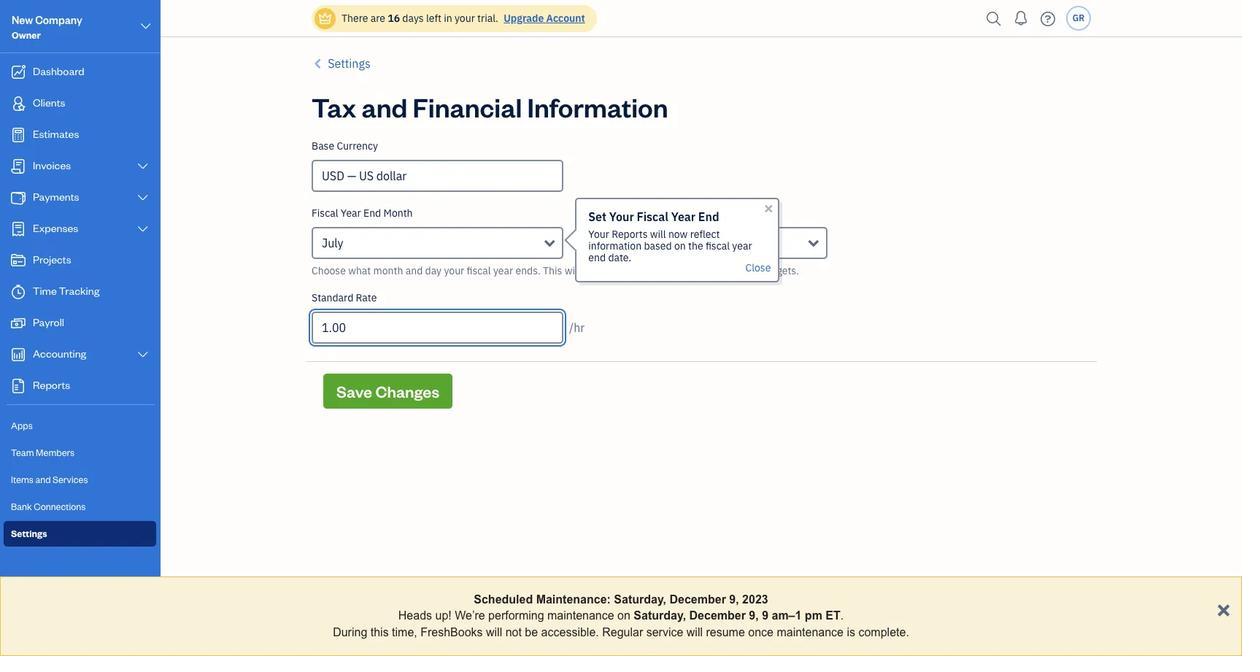 Task type: vqa. For each thing, say whether or not it's contained in the screenshot.
top be
yes



Task type: locate. For each thing, give the bounding box(es) containing it.
freshbooks
[[421, 626, 483, 638]]

year up now
[[671, 209, 696, 224]]

1 vertical spatial chevron large down image
[[136, 223, 150, 235]]

go to help image
[[1036, 8, 1060, 30]]

widgets.
[[761, 264, 799, 277]]

in
[[444, 12, 452, 25]]

1 vertical spatial chevron large down image
[[136, 161, 150, 172]]

members
[[36, 447, 75, 458]]

1 horizontal spatial maintenance
[[777, 626, 844, 638]]

services
[[53, 474, 88, 485]]

16
[[388, 12, 400, 25]]

maintenance
[[547, 610, 614, 622], [777, 626, 844, 638]]

1 horizontal spatial reports
[[612, 228, 648, 241]]

scheduled
[[474, 593, 533, 606]]

new company owner
[[12, 13, 82, 41]]

chevron large down image for payments
[[136, 192, 150, 204]]

during
[[333, 626, 367, 638]]

will left now
[[650, 228, 666, 241]]

fiscal right day
[[467, 264, 491, 277]]

will left not
[[486, 626, 502, 638]]

end left day
[[627, 207, 645, 220]]

settings right chevronleft image
[[328, 56, 371, 71]]

end
[[588, 251, 606, 264]]

0 horizontal spatial 9,
[[729, 593, 739, 606]]

fiscal right the
[[706, 239, 730, 253]]

× button
[[1217, 595, 1231, 622]]

year
[[732, 239, 752, 253], [493, 264, 513, 277]]

0 horizontal spatial be
[[525, 626, 538, 638]]

end up reflect
[[698, 209, 719, 224]]

regular
[[602, 626, 643, 638]]

reports down fiscal year end day
[[612, 228, 648, 241]]

1 horizontal spatial be
[[583, 264, 595, 277]]

days
[[402, 12, 424, 25]]

month
[[384, 207, 413, 220]]

the
[[688, 239, 703, 253]]

tax
[[312, 90, 356, 124]]

payments
[[33, 190, 79, 204]]

am–1
[[772, 610, 802, 622]]

report image
[[9, 379, 27, 393]]

chevron large down image down the invoices 'link'
[[136, 192, 150, 204]]

scheduled maintenance: saturday, december 9, 2023 heads up! we're performing maintenance on saturday, december 9, 9 am–1 pm et . during this time, freshbooks will not be accessible. regular service will resume once maintenance is complete.
[[333, 593, 909, 638]]

settings
[[328, 56, 371, 71], [11, 528, 47, 539]]

maintenance down the pm
[[777, 626, 844, 638]]

end left month on the top
[[363, 207, 381, 220]]

reflect
[[690, 228, 720, 241]]

your right in
[[455, 12, 475, 25]]

1 vertical spatial settings
[[11, 528, 47, 539]]

2 vertical spatial chevron large down image
[[136, 349, 150, 361]]

clients
[[33, 96, 65, 109]]

ends.
[[516, 264, 541, 277]]

1 horizontal spatial fiscal
[[706, 239, 730, 253]]

year up july
[[341, 207, 361, 220]]

be down 31 in the top of the page
[[583, 264, 595, 277]]

9, left 2023 at the right bottom
[[729, 593, 739, 606]]

close button
[[746, 261, 771, 274]]

tracking
[[59, 284, 100, 298]]

0 vertical spatial year
[[732, 239, 752, 253]]

year up dashboard
[[732, 239, 752, 253]]

fiscal up july
[[312, 207, 338, 220]]

chevron large down image for accounting
[[136, 349, 150, 361]]

1 chevron large down image from the top
[[136, 192, 150, 204]]

team
[[11, 447, 34, 458]]

1 horizontal spatial year
[[732, 239, 752, 253]]

0 horizontal spatial reports
[[33, 378, 70, 392]]

settings inside settings link
[[11, 528, 47, 539]]

will right service on the right bottom
[[687, 626, 703, 638]]

your right set
[[609, 209, 634, 224]]

your
[[455, 12, 475, 25], [444, 264, 464, 277]]

0 horizontal spatial year
[[341, 207, 361, 220]]

end for july
[[363, 207, 381, 220]]

9,
[[729, 593, 739, 606], [749, 610, 759, 622]]

be inside scheduled maintenance: saturday, december 9, 2023 heads up! we're performing maintenance on saturday, december 9, 9 am–1 pm et . during this time, freshbooks will not be accessible. regular service will resume once maintenance is complete.
[[525, 626, 538, 638]]

1 vertical spatial be
[[525, 626, 538, 638]]

payroll
[[33, 315, 64, 329]]

0 horizontal spatial end
[[363, 207, 381, 220]]

chevron large down image inside accounting link
[[136, 349, 150, 361]]

0 horizontal spatial maintenance
[[547, 610, 614, 622]]

reports link
[[4, 371, 156, 401]]

9, left 9
[[749, 610, 759, 622]]

1 vertical spatial saturday,
[[634, 610, 686, 622]]

choose what month and day your fiscal year ends. this will be reflected by reports and dashboard widgets.
[[312, 264, 799, 277]]

chevron large down image inside payments link
[[136, 192, 150, 204]]

1 vertical spatial year
[[493, 264, 513, 277]]

what
[[348, 264, 371, 277]]

1 horizontal spatial on
[[674, 239, 686, 253]]

31
[[586, 236, 600, 250]]

end
[[363, 207, 381, 220], [627, 207, 645, 220], [698, 209, 719, 224]]

reports
[[612, 228, 648, 241], [33, 378, 70, 392]]

fiscal up 31 in the top of the page
[[575, 207, 602, 220]]

saturday, up service on the right bottom
[[634, 610, 686, 622]]

settings down the bank
[[11, 528, 47, 539]]

base currency
[[312, 139, 378, 153]]

company
[[35, 13, 82, 27]]

0 vertical spatial fiscal
[[706, 239, 730, 253]]

fiscal
[[312, 207, 338, 220], [575, 207, 602, 220], [637, 209, 669, 224]]

standard
[[312, 291, 353, 304]]

based
[[644, 239, 672, 253]]

team members
[[11, 447, 75, 458]]

year left 'ends.' on the top of page
[[493, 264, 513, 277]]

1 horizontal spatial settings
[[328, 56, 371, 71]]

0 vertical spatial be
[[583, 264, 595, 277]]

on left the
[[674, 239, 686, 253]]

0 vertical spatial chevron large down image
[[136, 192, 150, 204]]

chevron large down image
[[136, 192, 150, 204], [136, 223, 150, 235], [136, 349, 150, 361]]

chevron large down image down payments link
[[136, 223, 150, 235]]

information
[[588, 239, 642, 253]]

0 vertical spatial settings
[[328, 56, 371, 71]]

be
[[583, 264, 595, 277], [525, 626, 538, 638]]

9
[[762, 610, 769, 622]]

complete.
[[859, 626, 909, 638]]

invoice image
[[9, 159, 27, 174]]

payment image
[[9, 190, 27, 205]]

search image
[[982, 8, 1006, 30]]

0 vertical spatial saturday,
[[614, 593, 666, 606]]

0 horizontal spatial fiscal
[[312, 207, 338, 220]]

1 vertical spatial december
[[689, 610, 746, 622]]

1 vertical spatial your
[[588, 228, 609, 241]]

your right day
[[444, 264, 464, 277]]

will inside set your fiscal year end your reports will now reflect information based on the fiscal year end date. close
[[650, 228, 666, 241]]

by
[[641, 264, 652, 277]]

financial
[[413, 90, 522, 124]]

reflected
[[597, 264, 638, 277]]

items
[[11, 474, 34, 485]]

2 horizontal spatial year
[[671, 209, 696, 224]]

information
[[527, 90, 668, 124]]

0 horizontal spatial settings
[[11, 528, 47, 539]]

saturday, up regular
[[614, 593, 666, 606]]

your
[[609, 209, 634, 224], [588, 228, 609, 241]]

on up regular
[[618, 610, 631, 622]]

save
[[336, 381, 372, 401]]

team members link
[[4, 440, 156, 466]]

client image
[[9, 96, 27, 111]]

main element
[[0, 0, 197, 656]]

notifications image
[[1009, 4, 1033, 33]]

2 horizontal spatial end
[[698, 209, 719, 224]]

chevron large down image down payroll link
[[136, 349, 150, 361]]

1 horizontal spatial fiscal
[[575, 207, 602, 220]]

× dialog
[[0, 577, 1242, 656]]

and right items
[[35, 474, 51, 485]]

saturday,
[[614, 593, 666, 606], [634, 610, 686, 622]]

0 vertical spatial your
[[455, 12, 475, 25]]

1 vertical spatial fiscal
[[467, 264, 491, 277]]

reports down accounting
[[33, 378, 70, 392]]

0 vertical spatial on
[[674, 239, 686, 253]]

fiscal up 'based'
[[637, 209, 669, 224]]

maintenance down maintenance:
[[547, 610, 614, 622]]

0 horizontal spatial on
[[618, 610, 631, 622]]

year up information
[[604, 207, 625, 220]]

your down set
[[588, 228, 609, 241]]

1 vertical spatial reports
[[33, 378, 70, 392]]

0 vertical spatial december
[[670, 593, 726, 606]]

2 chevron large down image from the top
[[136, 223, 150, 235]]

now
[[668, 228, 688, 241]]

and left day
[[406, 264, 423, 277]]

apps
[[11, 420, 33, 431]]

gr button
[[1066, 6, 1091, 31]]

1 vertical spatial on
[[618, 610, 631, 622]]

be right not
[[525, 626, 538, 638]]

fiscal inside set your fiscal year end your reports will now reflect information based on the fiscal year end date. close
[[637, 209, 669, 224]]

2 horizontal spatial fiscal
[[637, 209, 669, 224]]

year inside set your fiscal year end your reports will now reflect information based on the fiscal year end date. close
[[671, 209, 696, 224]]

up!
[[435, 610, 452, 622]]

on inside set your fiscal year end your reports will now reflect information based on the fiscal year end date. close
[[674, 239, 686, 253]]

money image
[[9, 316, 27, 331]]

1 horizontal spatial end
[[627, 207, 645, 220]]

reports inside 'link'
[[33, 378, 70, 392]]

close
[[746, 261, 771, 274]]

1 horizontal spatial year
[[604, 207, 625, 220]]

apps link
[[4, 413, 156, 439]]

0 vertical spatial reports
[[612, 228, 648, 241]]

1 vertical spatial 9,
[[749, 610, 759, 622]]

account
[[546, 12, 585, 25]]

owner
[[12, 29, 41, 41]]

3 chevron large down image from the top
[[136, 349, 150, 361]]

there are 16 days left in your trial. upgrade account
[[342, 12, 585, 25]]

et
[[826, 610, 841, 622]]

december
[[670, 593, 726, 606], [689, 610, 746, 622]]

base
[[312, 139, 334, 153]]

chevron large down image
[[139, 18, 153, 35], [136, 161, 150, 172]]



Task type: describe. For each thing, give the bounding box(es) containing it.
service
[[646, 626, 683, 638]]

july
[[322, 236, 343, 250]]

accounting link
[[4, 340, 156, 370]]

end inside set your fiscal year end your reports will now reflect information based on the fiscal year end date. close
[[698, 209, 719, 224]]

settings link
[[4, 521, 156, 547]]

estimate image
[[9, 128, 27, 142]]

time,
[[392, 626, 417, 638]]

accounting
[[33, 347, 86, 361]]

save changes button
[[323, 374, 453, 409]]

estimates
[[33, 127, 79, 141]]

connections
[[34, 501, 86, 512]]

set your fiscal year end your reports will now reflect information based on the fiscal year end date. close
[[588, 209, 771, 274]]

0 horizontal spatial fiscal
[[467, 264, 491, 277]]

close image
[[763, 203, 775, 215]]

bank connections
[[11, 501, 86, 512]]

/hr
[[569, 320, 585, 335]]

on inside scheduled maintenance: saturday, december 9, 2023 heads up! we're performing maintenance on saturday, december 9, 9 am–1 pm et . during this time, freshbooks will not be accessible. regular service will resume once maintenance is complete.
[[618, 610, 631, 622]]

items and services link
[[4, 467, 156, 493]]

there
[[342, 12, 368, 25]]

clients link
[[4, 89, 156, 119]]

Fiscal Year End Month field
[[312, 227, 564, 259]]

once
[[748, 626, 774, 638]]

1 vertical spatial your
[[444, 264, 464, 277]]

1 horizontal spatial 9,
[[749, 610, 759, 622]]

and inside main element
[[35, 474, 51, 485]]

.
[[841, 610, 844, 622]]

date.
[[608, 251, 631, 264]]

time tracking
[[33, 284, 100, 298]]

expenses
[[33, 221, 78, 235]]

reports inside set your fiscal year end your reports will now reflect information based on the fiscal year end date. close
[[612, 228, 648, 241]]

payroll link
[[4, 309, 156, 339]]

end for 31
[[627, 207, 645, 220]]

standard rate
[[312, 291, 377, 304]]

settings button
[[312, 55, 371, 72]]

Standard Rate text field
[[312, 312, 564, 344]]

are
[[371, 12, 385, 25]]

fiscal year end month
[[312, 207, 413, 220]]

left
[[426, 12, 441, 25]]

will right this
[[565, 264, 581, 277]]

crown image
[[317, 11, 333, 26]]

reports
[[654, 264, 687, 277]]

choose
[[312, 264, 346, 277]]

new
[[12, 13, 33, 27]]

this
[[371, 626, 389, 638]]

trial.
[[477, 12, 498, 25]]

year for 31
[[604, 207, 625, 220]]

fiscal for july
[[312, 207, 338, 220]]

bank
[[11, 501, 32, 512]]

maintenance:
[[536, 593, 611, 606]]

dashboard link
[[4, 58, 156, 88]]

is
[[847, 626, 855, 638]]

payments link
[[4, 183, 156, 213]]

1 vertical spatial maintenance
[[777, 626, 844, 638]]

projects link
[[4, 246, 156, 276]]

month
[[373, 264, 403, 277]]

day
[[647, 207, 665, 220]]

year inside set your fiscal year end your reports will now reflect information based on the fiscal year end date. close
[[732, 239, 752, 253]]

Fiscal Year End Day field
[[575, 227, 827, 259]]

bank connections link
[[4, 494, 156, 520]]

and down the
[[690, 264, 707, 277]]

fiscal year end day
[[575, 207, 665, 220]]

projects
[[33, 253, 71, 266]]

chevron large down image for expenses
[[136, 223, 150, 235]]

0 vertical spatial 9,
[[729, 593, 739, 606]]

invoices
[[33, 158, 71, 172]]

chart image
[[9, 347, 27, 362]]

gr
[[1073, 12, 1085, 23]]

changes
[[375, 381, 439, 401]]

invoices link
[[4, 152, 156, 182]]

0 horizontal spatial year
[[493, 264, 513, 277]]

expense image
[[9, 222, 27, 236]]

rate
[[356, 291, 377, 304]]

×
[[1217, 595, 1231, 622]]

day
[[425, 264, 442, 277]]

settings inside settings "button"
[[328, 56, 371, 71]]

dashboard image
[[9, 65, 27, 80]]

Currency text field
[[313, 161, 562, 190]]

performing
[[488, 610, 544, 622]]

this
[[543, 264, 562, 277]]

set
[[588, 209, 607, 224]]

dashboard
[[33, 64, 84, 78]]

dashboard
[[709, 264, 758, 277]]

time
[[33, 284, 57, 298]]

timer image
[[9, 285, 27, 299]]

2023
[[742, 593, 768, 606]]

year for july
[[341, 207, 361, 220]]

tax and financial information
[[312, 90, 668, 124]]

upgrade account link
[[501, 12, 585, 25]]

save changes
[[336, 381, 439, 401]]

chevronleft image
[[312, 55, 325, 72]]

items and services
[[11, 474, 88, 485]]

we're
[[455, 610, 485, 622]]

0 vertical spatial your
[[609, 209, 634, 224]]

0 vertical spatial maintenance
[[547, 610, 614, 622]]

upgrade
[[504, 12, 544, 25]]

0 vertical spatial chevron large down image
[[139, 18, 153, 35]]

fiscal for 31
[[575, 207, 602, 220]]

accessible.
[[541, 626, 599, 638]]

estimates link
[[4, 120, 156, 150]]

project image
[[9, 253, 27, 268]]

expenses link
[[4, 215, 156, 244]]

and up the currency
[[362, 90, 408, 124]]

currency
[[337, 139, 378, 153]]

fiscal inside set your fiscal year end your reports will now reflect information based on the fiscal year end date. close
[[706, 239, 730, 253]]



